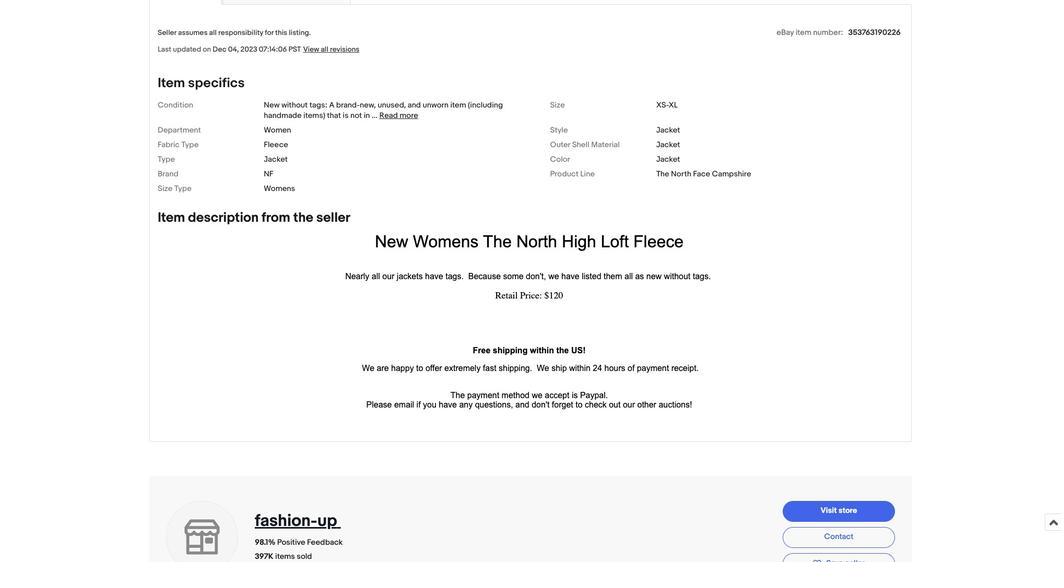 Task type: locate. For each thing, give the bounding box(es) containing it.
all right view in the top left of the page
[[321, 45, 328, 54]]

type
[[181, 140, 199, 150], [158, 154, 175, 164], [174, 184, 192, 194]]

1 vertical spatial item
[[158, 210, 185, 226]]

description
[[188, 210, 259, 226]]

size type
[[158, 184, 192, 194]]

size for size
[[550, 100, 565, 110]]

seller
[[316, 210, 350, 226]]

0 horizontal spatial item
[[450, 100, 466, 110]]

1 horizontal spatial item
[[796, 27, 812, 37]]

read more
[[379, 110, 418, 120]]

size up "style"
[[550, 100, 565, 110]]

xs-
[[657, 100, 669, 110]]

a
[[329, 100, 335, 110]]

0 horizontal spatial all
[[209, 28, 217, 37]]

tags:
[[310, 100, 327, 110]]

product line
[[550, 169, 595, 179]]

visit
[[821, 506, 837, 516]]

new
[[264, 100, 280, 110]]

fabric
[[158, 140, 180, 150]]

item for item description from the seller
[[158, 210, 185, 226]]

department
[[158, 125, 201, 135]]

type for size
[[174, 184, 192, 194]]

tab list
[[149, 0, 912, 4]]

visit store
[[821, 506, 857, 516]]

tab up this
[[222, 0, 351, 4]]

items)
[[304, 110, 325, 120]]

from
[[262, 210, 290, 226]]

1 vertical spatial type
[[158, 154, 175, 164]]

0 vertical spatial item
[[796, 27, 812, 37]]

specifics
[[188, 75, 245, 91]]

shell
[[572, 140, 590, 150]]

all up "on"
[[209, 28, 217, 37]]

type down department
[[181, 140, 199, 150]]

feedback
[[307, 538, 343, 548]]

nf
[[264, 169, 274, 179]]

last
[[158, 45, 171, 54]]

the
[[657, 169, 670, 179]]

98.1%
[[255, 538, 275, 548]]

0 vertical spatial size
[[550, 100, 565, 110]]

397k
[[255, 552, 274, 562]]

1 vertical spatial item
[[450, 100, 466, 110]]

item right ebay
[[796, 27, 812, 37]]

type down brand
[[174, 184, 192, 194]]

north
[[671, 169, 692, 179]]

...
[[372, 110, 378, 120]]

outer
[[550, 140, 571, 150]]

items
[[275, 552, 295, 562]]

all
[[209, 28, 217, 37], [321, 45, 328, 54]]

(including
[[468, 100, 503, 110]]

fashion up image
[[166, 501, 239, 563]]

item inside new without tags: a brand-new, unused, and unworn item (including handmade items) that is not in ...
[[450, 100, 466, 110]]

item
[[158, 75, 185, 91], [158, 210, 185, 226]]

item description from the seller
[[158, 210, 350, 226]]

0 vertical spatial item
[[158, 75, 185, 91]]

0 vertical spatial all
[[209, 28, 217, 37]]

1 item from the top
[[158, 75, 185, 91]]

item right the 'unworn' on the left top of page
[[450, 100, 466, 110]]

size down brand
[[158, 184, 173, 194]]

size for size type
[[158, 184, 173, 194]]

item for item specifics
[[158, 75, 185, 91]]

98.1% positive feedback 397k items sold
[[255, 538, 343, 562]]

1 tab from the left
[[149, 0, 222, 4]]

womens
[[264, 184, 295, 194]]

number:
[[813, 27, 843, 37]]

size
[[550, 100, 565, 110], [158, 184, 173, 194]]

2 item from the top
[[158, 210, 185, 226]]

this
[[275, 28, 287, 37]]

visit store link
[[783, 501, 895, 522]]

type up brand
[[158, 154, 175, 164]]

last updated on dec 04, 2023 07:14:06 pst view all revisions
[[158, 45, 360, 54]]

in
[[364, 110, 370, 120]]

fashion-up link
[[255, 511, 341, 532]]

campshire
[[712, 169, 752, 179]]

new without tags: a brand-new, unused, and unworn item (including handmade items) that is not in ...
[[264, 100, 503, 120]]

outer shell material
[[550, 140, 620, 150]]

1 horizontal spatial size
[[550, 100, 565, 110]]

2023
[[241, 45, 257, 54]]

item down size type
[[158, 210, 185, 226]]

xs-xl
[[657, 100, 678, 110]]

0 vertical spatial type
[[181, 140, 199, 150]]

revisions
[[330, 45, 360, 54]]

jacket for type
[[264, 154, 288, 164]]

item up condition
[[158, 75, 185, 91]]

for
[[265, 28, 274, 37]]

ebay
[[777, 27, 794, 37]]

not
[[350, 110, 362, 120]]

0 horizontal spatial size
[[158, 184, 173, 194]]

1 vertical spatial all
[[321, 45, 328, 54]]

positive
[[277, 538, 305, 548]]

2 vertical spatial type
[[174, 184, 192, 194]]

tab
[[149, 0, 222, 4], [222, 0, 351, 4]]

item
[[796, 27, 812, 37], [450, 100, 466, 110]]

ebay item number: 353763190226
[[777, 27, 901, 37]]

1 vertical spatial size
[[158, 184, 173, 194]]

tab up assumes
[[149, 0, 222, 4]]

jacket
[[657, 125, 680, 135], [657, 140, 680, 150], [264, 154, 288, 164], [657, 154, 680, 164]]



Task type: vqa. For each thing, say whether or not it's contained in the screenshot.


Task type: describe. For each thing, give the bounding box(es) containing it.
2 tab from the left
[[222, 0, 351, 4]]

on
[[203, 45, 211, 54]]

brand
[[158, 169, 178, 179]]

1 horizontal spatial all
[[321, 45, 328, 54]]

color
[[550, 154, 570, 164]]

responsibility
[[218, 28, 263, 37]]

view all revisions link
[[301, 44, 360, 54]]

unused,
[[378, 100, 406, 110]]

jacket for outer shell material
[[657, 140, 680, 150]]

new,
[[360, 100, 376, 110]]

fleece
[[264, 140, 288, 150]]

sold
[[297, 552, 312, 562]]

04,
[[228, 45, 239, 54]]

without
[[282, 100, 308, 110]]

07:14:06
[[259, 45, 287, 54]]

assumes
[[178, 28, 208, 37]]

the
[[293, 210, 313, 226]]

product
[[550, 169, 579, 179]]

contact
[[825, 532, 854, 542]]

fashion-up
[[255, 511, 337, 532]]

353763190226
[[849, 27, 901, 37]]

listing.
[[289, 28, 311, 37]]

and
[[408, 100, 421, 110]]

pst
[[289, 45, 301, 54]]

seller assumes all responsibility for this listing.
[[158, 28, 311, 37]]

condition
[[158, 100, 193, 110]]

more
[[400, 110, 418, 120]]

the north face campshire
[[657, 169, 752, 179]]

xl
[[669, 100, 678, 110]]

read more button
[[379, 110, 418, 120]]

line
[[580, 169, 595, 179]]

seller
[[158, 28, 176, 37]]

unworn
[[423, 100, 449, 110]]

handmade
[[264, 110, 302, 120]]

brand-
[[336, 100, 360, 110]]

updated
[[173, 45, 201, 54]]

that
[[327, 110, 341, 120]]

view
[[303, 45, 319, 54]]

fabric type
[[158, 140, 199, 150]]

contact link
[[783, 527, 895, 548]]

style
[[550, 125, 568, 135]]

dec
[[213, 45, 227, 54]]

fashion-
[[255, 511, 317, 532]]

store
[[839, 506, 857, 516]]

jacket for color
[[657, 154, 680, 164]]

read
[[379, 110, 398, 120]]

is
[[343, 110, 349, 120]]

material
[[591, 140, 620, 150]]

item specifics
[[158, 75, 245, 91]]

type for fabric
[[181, 140, 199, 150]]

face
[[693, 169, 711, 179]]

up
[[317, 511, 337, 532]]

women
[[264, 125, 291, 135]]

jacket for style
[[657, 125, 680, 135]]



